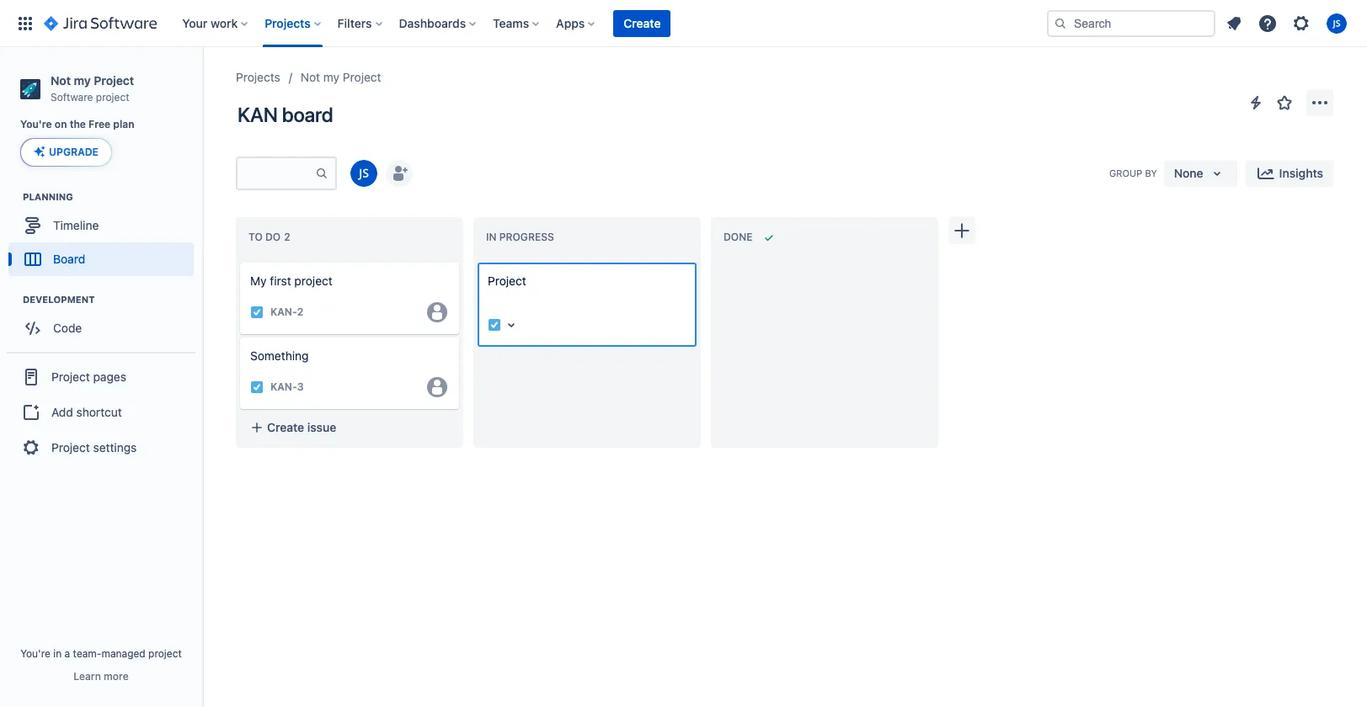 Task type: vqa. For each thing, say whether or not it's contained in the screenshot.
'a' associated with description...
no



Task type: describe. For each thing, give the bounding box(es) containing it.
to do
[[249, 231, 281, 244]]

my first project
[[250, 274, 333, 288]]

board
[[282, 103, 333, 126]]

not my project
[[301, 70, 381, 84]]

star kan board image
[[1275, 93, 1295, 113]]

not for not my project
[[301, 70, 320, 84]]

upgrade button
[[21, 139, 111, 166]]

something
[[250, 349, 309, 363]]

on
[[55, 118, 67, 131]]

dashboards
[[399, 16, 466, 30]]

1 vertical spatial project
[[294, 274, 333, 288]]

project down "filters" dropdown button
[[343, 70, 381, 84]]

1 horizontal spatial project
[[148, 648, 182, 661]]

kan- for my first project
[[270, 306, 297, 319]]

settings image
[[1292, 13, 1312, 33]]

group
[[1110, 168, 1143, 179]]

you're in a team-managed project
[[20, 648, 182, 661]]

dashboards button
[[394, 10, 483, 37]]

insights
[[1279, 166, 1324, 180]]

unassigned image
[[427, 302, 447, 323]]

you're for you're on the free plan
[[20, 118, 52, 131]]

sidebar navigation image
[[184, 67, 221, 101]]

first
[[270, 274, 291, 288]]

Search this board text field
[[238, 158, 315, 189]]

free
[[89, 118, 111, 131]]

insights image
[[1256, 163, 1276, 184]]

add shortcut
[[51, 405, 122, 420]]

to do element
[[249, 231, 294, 244]]

appswitcher icon image
[[15, 13, 35, 33]]

not for not my project software project
[[51, 73, 71, 88]]

help image
[[1258, 13, 1278, 33]]

projects button
[[260, 10, 327, 37]]

3
[[297, 381, 304, 393]]

create button
[[614, 10, 671, 37]]

kan-3
[[270, 381, 304, 393]]

not my project link
[[301, 67, 381, 88]]

software
[[51, 91, 93, 103]]

planning group
[[8, 191, 201, 282]]

project settings link
[[7, 430, 195, 467]]

create issue image
[[230, 251, 250, 271]]

project down add
[[51, 441, 90, 455]]

to
[[249, 231, 263, 244]]

in
[[53, 648, 62, 661]]

timeline link
[[8, 209, 194, 243]]

learn more button
[[74, 671, 129, 684]]

a
[[65, 648, 70, 661]]

pages
[[93, 370, 126, 384]]

group by
[[1110, 168, 1157, 179]]

not my project software project
[[51, 73, 134, 103]]

in
[[486, 231, 497, 244]]

create for create issue
[[267, 420, 304, 434]]

kan-2 link
[[270, 305, 304, 320]]

plan
[[113, 118, 134, 131]]

teams button
[[488, 10, 546, 37]]

timeline
[[53, 218, 99, 232]]

filters
[[338, 16, 372, 30]]

create issue
[[267, 420, 336, 434]]

unassigned image
[[427, 377, 447, 397]]

planning image
[[3, 187, 23, 208]]

work
[[211, 16, 238, 30]]

your
[[182, 16, 208, 30]]

your work button
[[177, 10, 255, 37]]

my for not my project
[[323, 70, 340, 84]]

upgrade
[[49, 146, 99, 159]]

projects for projects link in the left top of the page
[[236, 70, 280, 84]]

none
[[1174, 166, 1204, 180]]



Task type: locate. For each thing, give the bounding box(es) containing it.
settings
[[93, 441, 137, 455]]

task image left kan-2 link
[[250, 306, 264, 319]]

add shortcut button
[[7, 396, 195, 430]]

my
[[323, 70, 340, 84], [74, 73, 91, 88]]

code
[[53, 321, 82, 335]]

0 horizontal spatial not
[[51, 73, 71, 88]]

your profile and settings image
[[1327, 13, 1347, 33]]

board link
[[8, 243, 194, 277]]

create
[[624, 16, 661, 30], [267, 420, 304, 434]]

project inside not my project software project
[[96, 91, 129, 103]]

my up board
[[323, 70, 340, 84]]

managed
[[101, 648, 145, 661]]

you're left on
[[20, 118, 52, 131]]

2 you're from the top
[[20, 648, 50, 661]]

not up software
[[51, 73, 71, 88]]

progress
[[499, 231, 554, 244]]

2
[[297, 306, 304, 319]]

create right apps dropdown button
[[624, 16, 661, 30]]

shortcut
[[76, 405, 122, 420]]

group
[[7, 352, 195, 472]]

learn more
[[74, 671, 129, 683]]

projects inside popup button
[[265, 16, 311, 30]]

planning
[[23, 192, 73, 202]]

not up board
[[301, 70, 320, 84]]

kan- down something
[[270, 381, 297, 393]]

projects
[[265, 16, 311, 30], [236, 70, 280, 84]]

2 vertical spatial project
[[148, 648, 182, 661]]

you're left in at the bottom of page
[[20, 648, 50, 661]]

add people image
[[389, 163, 409, 184]]

project up plan
[[96, 91, 129, 103]]

create issue button
[[240, 412, 459, 443]]

not
[[301, 70, 320, 84], [51, 73, 71, 88]]

project pages
[[51, 370, 126, 384]]

create inside button
[[624, 16, 661, 30]]

2 kan- from the top
[[270, 381, 297, 393]]

issue
[[307, 420, 336, 434]]

board
[[53, 252, 85, 266]]

1 vertical spatial kan-
[[270, 381, 297, 393]]

0 horizontal spatial create
[[267, 420, 304, 434]]

development
[[23, 294, 95, 305]]

project up plan
[[94, 73, 134, 88]]

code link
[[8, 312, 194, 346]]

task image
[[250, 306, 264, 319], [488, 318, 501, 332], [250, 380, 264, 394]]

task image for something
[[250, 380, 264, 394]]

projects up kan
[[236, 70, 280, 84]]

my for not my project software project
[[74, 73, 91, 88]]

automations menu button icon image
[[1246, 92, 1266, 112]]

0 vertical spatial project
[[96, 91, 129, 103]]

project right managed
[[148, 648, 182, 661]]

project pages link
[[7, 359, 195, 396]]

1 vertical spatial you're
[[20, 648, 50, 661]]

banner
[[0, 0, 1367, 47]]

1 you're from the top
[[20, 118, 52, 131]]

development group
[[8, 293, 201, 351]]

notifications image
[[1224, 13, 1244, 33]]

do
[[265, 231, 281, 244]]

What needs to be done? - Press the "Enter" key to submit or the "Escape" key to cancel. text field
[[488, 273, 687, 307]]

my up software
[[74, 73, 91, 88]]

development image
[[3, 290, 23, 310]]

more image
[[1310, 93, 1330, 113]]

1 horizontal spatial not
[[301, 70, 320, 84]]

filters button
[[332, 10, 389, 37]]

task image right unassigned image
[[488, 318, 501, 332]]

create for create
[[624, 16, 661, 30]]

0 horizontal spatial project
[[96, 91, 129, 103]]

primary element
[[10, 0, 1047, 47]]

0 vertical spatial you're
[[20, 118, 52, 131]]

none button
[[1164, 160, 1237, 187]]

kan board
[[238, 103, 333, 126]]

1 vertical spatial projects
[[236, 70, 280, 84]]

0 vertical spatial projects
[[265, 16, 311, 30]]

in progress
[[486, 231, 554, 244]]

0 vertical spatial create
[[624, 16, 661, 30]]

create inside button
[[267, 420, 304, 434]]

kan-
[[270, 306, 297, 319], [270, 381, 297, 393]]

1 horizontal spatial my
[[323, 70, 340, 84]]

project inside 'link'
[[51, 370, 90, 384]]

kan
[[238, 103, 278, 126]]

kan-2
[[270, 306, 304, 319]]

project
[[96, 91, 129, 103], [294, 274, 333, 288], [148, 648, 182, 661]]

banner containing your work
[[0, 0, 1367, 47]]

add
[[51, 405, 73, 420]]

project inside not my project software project
[[94, 73, 134, 88]]

team-
[[73, 648, 101, 661]]

learn
[[74, 671, 101, 683]]

kan- for something
[[270, 381, 297, 393]]

projects link
[[236, 67, 280, 88]]

you're on the free plan
[[20, 118, 134, 131]]

kan-3 link
[[270, 380, 304, 394]]

create left issue
[[267, 420, 304, 434]]

task image for my first project
[[250, 306, 264, 319]]

project right first
[[294, 274, 333, 288]]

insights button
[[1246, 160, 1334, 187]]

kan- down first
[[270, 306, 297, 319]]

your work
[[182, 16, 238, 30]]

projects up projects link in the left top of the page
[[265, 16, 311, 30]]

my
[[250, 274, 267, 288]]

project settings
[[51, 441, 137, 455]]

you're for you're in a team-managed project
[[20, 648, 50, 661]]

jira software image
[[44, 13, 157, 33], [44, 13, 157, 33]]

the
[[70, 118, 86, 131]]

you're
[[20, 118, 52, 131], [20, 648, 50, 661]]

task image left kan-3 "link"
[[250, 380, 264, 394]]

done
[[724, 231, 753, 244]]

jacob simon image
[[350, 160, 377, 187]]

not inside not my project software project
[[51, 73, 71, 88]]

project
[[343, 70, 381, 84], [94, 73, 134, 88], [51, 370, 90, 384], [51, 441, 90, 455]]

2 horizontal spatial project
[[294, 274, 333, 288]]

apps
[[556, 16, 585, 30]]

my inside not my project software project
[[74, 73, 91, 88]]

create column image
[[952, 221, 972, 241]]

0 vertical spatial kan-
[[270, 306, 297, 319]]

kan- inside "link"
[[270, 381, 297, 393]]

search image
[[1054, 16, 1067, 30]]

0 horizontal spatial my
[[74, 73, 91, 88]]

projects for projects popup button
[[265, 16, 311, 30]]

project up add
[[51, 370, 90, 384]]

more
[[104, 671, 129, 683]]

Search field
[[1047, 10, 1216, 37]]

by
[[1145, 168, 1157, 179]]

group containing project pages
[[7, 352, 195, 472]]

1 horizontal spatial create
[[624, 16, 661, 30]]

teams
[[493, 16, 529, 30]]

1 vertical spatial create
[[267, 420, 304, 434]]

1 kan- from the top
[[270, 306, 297, 319]]

apps button
[[551, 10, 602, 37]]



